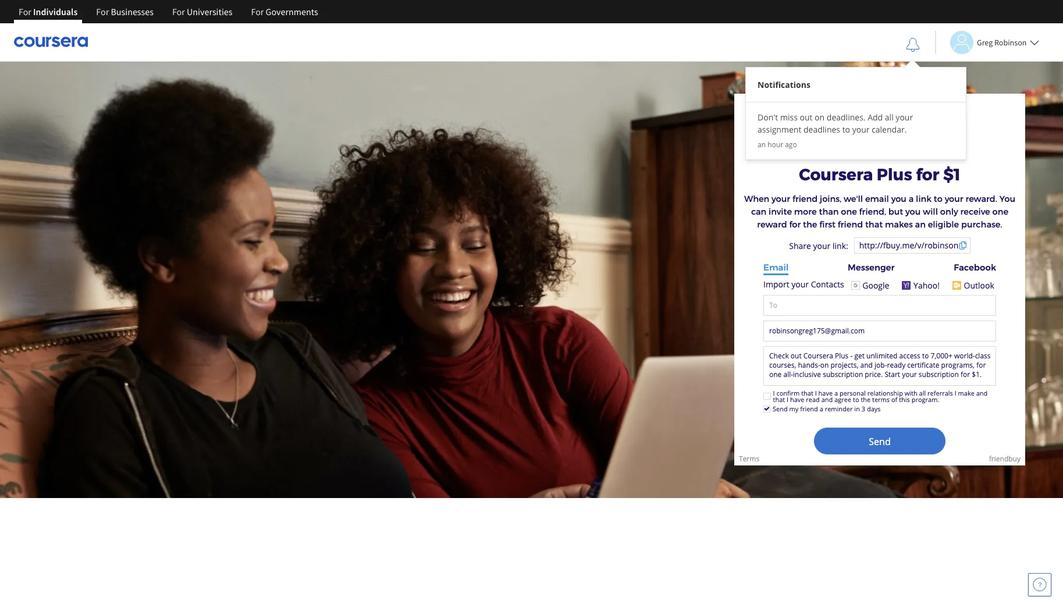 Task type: locate. For each thing, give the bounding box(es) containing it.
your right all
[[896, 112, 913, 123]]

1 for from the left
[[19, 6, 31, 17]]

all
[[885, 112, 894, 123]]

coursera image
[[14, 33, 88, 51]]

hour
[[768, 140, 783, 150]]

assignment
[[758, 124, 802, 135]]

your
[[896, 112, 913, 123], [852, 124, 870, 135]]

4 for from the left
[[251, 6, 264, 17]]

your right to
[[852, 124, 870, 135]]

for left "universities"
[[172, 6, 185, 17]]

for for universities
[[172, 6, 185, 17]]

for
[[19, 6, 31, 17], [96, 6, 109, 17], [172, 6, 185, 17], [251, 6, 264, 17]]

2 for from the left
[[96, 6, 109, 17]]

0 vertical spatial your
[[896, 112, 913, 123]]

for left individuals
[[19, 6, 31, 17]]

for for businesses
[[96, 6, 109, 17]]

1 vertical spatial your
[[852, 124, 870, 135]]

for left governments in the left of the page
[[251, 6, 264, 17]]

for left businesses
[[96, 6, 109, 17]]

for universities
[[172, 6, 233, 17]]

out
[[800, 112, 813, 123]]

miss
[[780, 112, 798, 123]]

banner navigation
[[9, 0, 327, 23]]

individuals
[[33, 6, 78, 17]]

notifications
[[758, 79, 811, 90]]

universities
[[187, 6, 233, 17]]

hide notifications image
[[906, 38, 920, 52]]

0 horizontal spatial your
[[852, 124, 870, 135]]

for governments
[[251, 6, 318, 17]]

greg robinson
[[977, 37, 1027, 47]]

1 horizontal spatial your
[[896, 112, 913, 123]]

3 for from the left
[[172, 6, 185, 17]]

for businesses
[[96, 6, 154, 17]]

for for governments
[[251, 6, 264, 17]]

deadlines.
[[827, 112, 866, 123]]



Task type: vqa. For each thing, say whether or not it's contained in the screenshot.
an
yes



Task type: describe. For each thing, give the bounding box(es) containing it.
an
[[758, 140, 766, 150]]

on
[[815, 112, 825, 123]]

governments
[[266, 6, 318, 17]]

don't
[[758, 112, 778, 123]]

don't miss out on deadlines. add all your assignment deadlines to your calendar. an hour ago
[[758, 112, 913, 150]]

greg robinson button
[[935, 31, 1040, 54]]

greg
[[977, 37, 993, 47]]

calendar.
[[872, 124, 907, 135]]

to
[[843, 124, 850, 135]]

deadlines
[[804, 124, 840, 135]]

for individuals
[[19, 6, 78, 17]]

for for individuals
[[19, 6, 31, 17]]

businesses
[[111, 6, 154, 17]]

robinson
[[995, 37, 1027, 47]]

add
[[868, 112, 883, 123]]

ago
[[785, 140, 797, 150]]

help center image
[[1033, 578, 1047, 592]]



